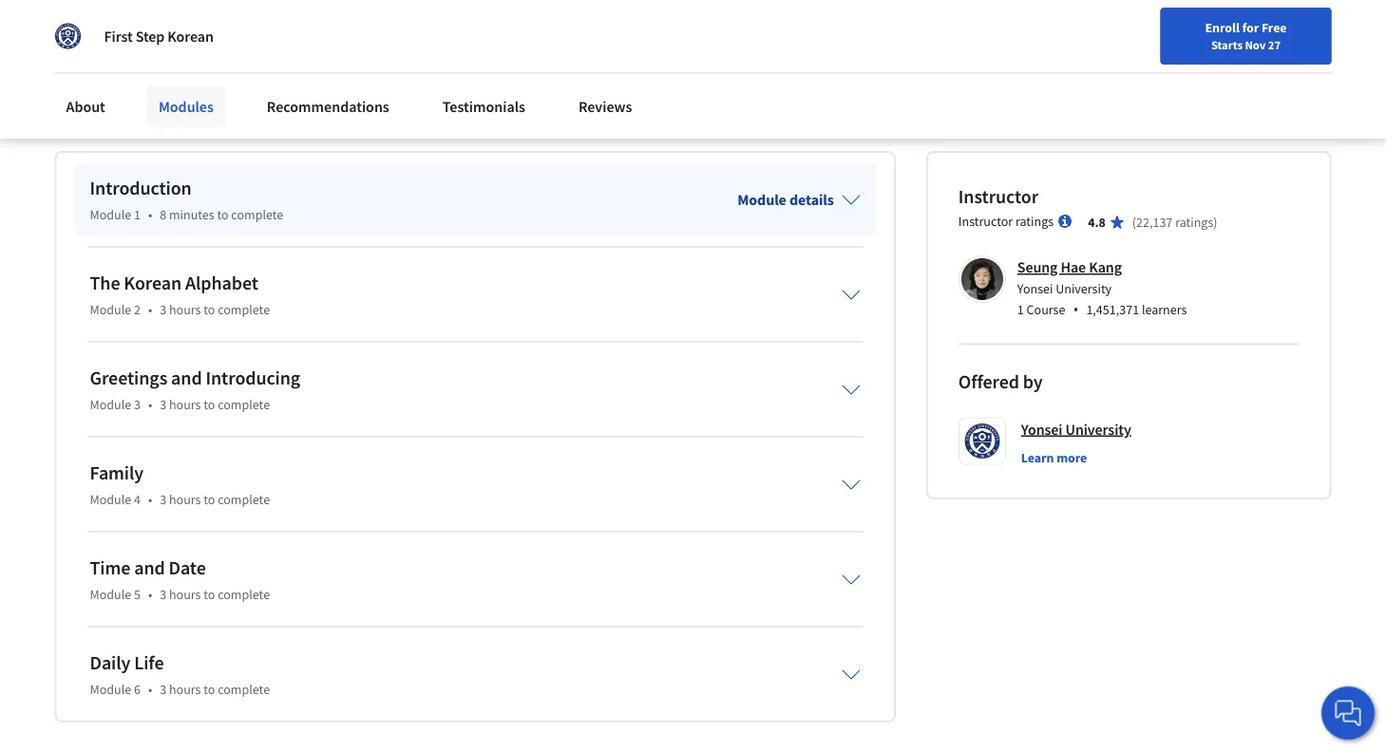 Task type: describe. For each thing, give the bounding box(es) containing it.
complete inside time and date module 5 • 3 hours to complete
[[218, 586, 270, 603]]

complete inside family module 4 • 3 hours to complete
[[218, 491, 270, 508]]

date
[[169, 556, 206, 580]]

22,137
[[1136, 214, 1173, 231]]

read less
[[55, 101, 116, 119]]

3 inside the korean alphabet module 2 • 3 hours to complete
[[160, 301, 166, 318]]

to inside greetings and introducing module 3 • 3 hours to complete
[[204, 396, 215, 413]]

seung hae kang link
[[1017, 258, 1122, 277]]

modules link
[[147, 86, 225, 127]]

learn more button
[[1021, 449, 1087, 468]]

recommendations link
[[255, 86, 401, 127]]

0 vertical spatial korean
[[168, 27, 214, 46]]

alphabet
[[185, 271, 258, 295]]

yonsei university
[[1021, 420, 1131, 439]]

read
[[55, 101, 88, 119]]

starts
[[1211, 37, 1243, 52]]

module inside daily life module 6 • 3 hours to complete
[[90, 681, 131, 698]]

1 inside "seung hae kang yonsei university 1 course • 1,451,371 learners"
[[1017, 301, 1024, 318]]

3 inside daily life module 6 • 3 hours to complete
[[160, 681, 166, 698]]

• inside daily life module 6 • 3 hours to complete
[[148, 681, 152, 698]]

korean inside the korean alphabet module 2 • 3 hours to complete
[[124, 271, 182, 295]]

(
[[1132, 214, 1136, 231]]

( 22,137 ratings )
[[1132, 214, 1217, 231]]

3 inside family module 4 • 3 hours to complete
[[160, 491, 166, 508]]

to inside family module 4 • 3 hours to complete
[[204, 491, 215, 508]]

by
[[1023, 370, 1043, 394]]

hours for date
[[169, 586, 201, 603]]

details
[[789, 190, 834, 209]]

8
[[160, 206, 166, 223]]

1 vertical spatial yonsei
[[1021, 420, 1063, 439]]

to inside time and date module 5 • 3 hours to complete
[[204, 586, 215, 603]]

module inside introduction module 1 • 8 minutes to complete
[[90, 206, 131, 223]]

instructor ratings
[[958, 213, 1054, 230]]

more
[[1057, 450, 1087, 467]]

instructor for instructor
[[958, 185, 1038, 209]]

coursera image
[[23, 15, 143, 46]]

3 inside time and date module 5 • 3 hours to complete
[[160, 586, 166, 603]]

• inside the korean alphabet module 2 • 3 hours to complete
[[148, 301, 152, 318]]

module details
[[737, 190, 834, 209]]

1 inside introduction module 1 • 8 minutes to complete
[[134, 206, 141, 223]]

2
[[134, 301, 141, 318]]

greetings
[[90, 366, 167, 390]]

the korean alphabet module 2 • 3 hours to complete
[[90, 271, 270, 318]]

hours for introducing
[[169, 396, 201, 413]]

• inside introduction module 1 • 8 minutes to complete
[[148, 206, 152, 223]]

1 horizontal spatial ratings
[[1175, 214, 1213, 231]]

testimonials
[[442, 97, 525, 116]]

step
[[136, 27, 165, 46]]

less
[[91, 101, 116, 119]]

testimonials link
[[431, 86, 537, 127]]

life
[[134, 651, 164, 675]]

complete inside introduction module 1 • 8 minutes to complete
[[231, 206, 283, 223]]

module inside family module 4 • 3 hours to complete
[[90, 491, 131, 508]]

enroll for free starts nov 27
[[1205, 19, 1287, 52]]

daily
[[90, 651, 131, 675]]

5
[[134, 586, 141, 603]]

first step korean
[[104, 27, 214, 46]]

offered by
[[958, 370, 1043, 394]]

introduction
[[90, 176, 192, 200]]



Task type: vqa. For each thing, say whether or not it's contained in the screenshot.
English
no



Task type: locate. For each thing, give the bounding box(es) containing it.
greetings and introducing module 3 • 3 hours to complete
[[90, 366, 300, 413]]

seung hae kang image
[[961, 259, 1003, 300]]

hours down alphabet
[[169, 301, 201, 318]]

2 hours from the top
[[169, 396, 201, 413]]

course
[[1027, 301, 1065, 318]]

hours down date
[[169, 586, 201, 603]]

about link
[[55, 86, 117, 127]]

complete inside the korean alphabet module 2 • 3 hours to complete
[[218, 301, 270, 318]]

about
[[66, 97, 105, 116]]

)
[[1213, 214, 1217, 231]]

yonsei university link
[[1021, 418, 1131, 441]]

university inside "seung hae kang yonsei university 1 course • 1,451,371 learners"
[[1056, 280, 1112, 297]]

0 vertical spatial instructor
[[958, 185, 1038, 209]]

5 hours from the top
[[169, 681, 201, 698]]

• right 6
[[148, 681, 152, 698]]

• left 8
[[148, 206, 152, 223]]

yonsei inside "seung hae kang yonsei university 1 course • 1,451,371 learners"
[[1017, 280, 1053, 297]]

ratings
[[1016, 213, 1054, 230], [1175, 214, 1213, 231]]

4
[[134, 491, 141, 508]]

module left 4
[[90, 491, 131, 508]]

4.8
[[1088, 214, 1106, 231]]

module left details
[[737, 190, 786, 209]]

0 vertical spatial yonsei
[[1017, 280, 1053, 297]]

hours inside daily life module 6 • 3 hours to complete
[[169, 681, 201, 698]]

•
[[148, 206, 152, 223], [1073, 299, 1079, 319], [148, 301, 152, 318], [148, 396, 152, 413], [148, 491, 152, 508], [148, 586, 152, 603], [148, 681, 152, 698]]

time
[[90, 556, 130, 580]]

and inside time and date module 5 • 3 hours to complete
[[134, 556, 165, 580]]

instructor for instructor ratings
[[958, 213, 1013, 230]]

to inside the korean alphabet module 2 • 3 hours to complete
[[204, 301, 215, 318]]

1 vertical spatial instructor
[[958, 213, 1013, 230]]

hours for alphabet
[[169, 301, 201, 318]]

hours right 4
[[169, 491, 201, 508]]

to up date
[[204, 491, 215, 508]]

hours
[[169, 301, 201, 318], [169, 396, 201, 413], [169, 491, 201, 508], [169, 586, 201, 603], [169, 681, 201, 698]]

module
[[737, 190, 786, 209], [90, 206, 131, 223], [90, 301, 131, 318], [90, 396, 131, 413], [90, 491, 131, 508], [90, 586, 131, 603], [90, 681, 131, 698]]

module inside the korean alphabet module 2 • 3 hours to complete
[[90, 301, 131, 318]]

hours inside the korean alphabet module 2 • 3 hours to complete
[[169, 301, 201, 318]]

to down introducing
[[204, 396, 215, 413]]

instructor up instructor ratings
[[958, 185, 1038, 209]]

family
[[90, 461, 144, 485]]

and inside greetings and introducing module 3 • 3 hours to complete
[[171, 366, 202, 390]]

and
[[171, 366, 202, 390], [134, 556, 165, 580]]

0 vertical spatial 1
[[134, 206, 141, 223]]

korean right step
[[168, 27, 214, 46]]

korean up the 2 on the top left
[[124, 271, 182, 295]]

module inside greetings and introducing module 3 • 3 hours to complete
[[90, 396, 131, 413]]

4 hours from the top
[[169, 586, 201, 603]]

1 horizontal spatial and
[[171, 366, 202, 390]]

0 horizontal spatial and
[[134, 556, 165, 580]]

1 instructor from the top
[[958, 185, 1038, 209]]

6
[[134, 681, 141, 698]]

to right 6
[[204, 681, 215, 698]]

module left the 2 on the top left
[[90, 301, 131, 318]]

seung
[[1017, 258, 1058, 277]]

modules
[[159, 97, 214, 116]]

and up '5'
[[134, 556, 165, 580]]

1 left course
[[1017, 301, 1024, 318]]

• right 4
[[148, 491, 152, 508]]

daily life module 6 • 3 hours to complete
[[90, 651, 270, 698]]

3 hours from the top
[[169, 491, 201, 508]]

family module 4 • 3 hours to complete
[[90, 461, 270, 508]]

instructor up seung hae kang icon
[[958, 213, 1013, 230]]

1 vertical spatial korean
[[124, 271, 182, 295]]

introduction module 1 • 8 minutes to complete
[[90, 176, 283, 223]]

to inside daily life module 6 • 3 hours to complete
[[204, 681, 215, 698]]

reviews
[[579, 97, 632, 116]]

for
[[1242, 19, 1259, 36]]

seung hae kang yonsei university 1 course • 1,451,371 learners
[[1017, 258, 1187, 319]]

1,451,371
[[1086, 301, 1139, 318]]

yonsei university image
[[55, 23, 81, 49]]

hours inside family module 4 • 3 hours to complete
[[169, 491, 201, 508]]

ratings right 22,137
[[1175, 214, 1213, 231]]

0 vertical spatial university
[[1056, 280, 1112, 297]]

module down introduction
[[90, 206, 131, 223]]

to inside introduction module 1 • 8 minutes to complete
[[217, 206, 229, 223]]

module down the greetings
[[90, 396, 131, 413]]

complete inside daily life module 6 • 3 hours to complete
[[218, 681, 270, 698]]

enroll
[[1205, 19, 1240, 36]]

university up more
[[1065, 420, 1131, 439]]

yonsei up learn
[[1021, 420, 1063, 439]]

to right the minutes
[[217, 206, 229, 223]]

complete
[[231, 206, 283, 223], [218, 301, 270, 318], [218, 396, 270, 413], [218, 491, 270, 508], [218, 586, 270, 603], [218, 681, 270, 698]]

0 horizontal spatial 1
[[134, 206, 141, 223]]

first
[[104, 27, 133, 46]]

university down hae
[[1056, 280, 1112, 297]]

0 horizontal spatial ratings
[[1016, 213, 1054, 230]]

read less button
[[55, 100, 116, 120]]

yonsei
[[1017, 280, 1053, 297], [1021, 420, 1063, 439]]

• inside family module 4 • 3 hours to complete
[[148, 491, 152, 508]]

to down alphabet
[[204, 301, 215, 318]]

1 left 8
[[134, 206, 141, 223]]

27
[[1268, 37, 1281, 52]]

and right the greetings
[[171, 366, 202, 390]]

0 vertical spatial and
[[171, 366, 202, 390]]

learn more
[[1021, 450, 1087, 467]]

1 vertical spatial 1
[[1017, 301, 1024, 318]]

learners
[[1142, 301, 1187, 318]]

1
[[134, 206, 141, 223], [1017, 301, 1024, 318]]

learn
[[1021, 450, 1054, 467]]

university
[[1056, 280, 1112, 297], [1065, 420, 1131, 439]]

hours up family module 4 • 3 hours to complete
[[169, 396, 201, 413]]

module inside time and date module 5 • 3 hours to complete
[[90, 586, 131, 603]]

nov
[[1245, 37, 1266, 52]]

• inside "seung hae kang yonsei university 1 course • 1,451,371 learners"
[[1073, 299, 1079, 319]]

1 hours from the top
[[169, 301, 201, 318]]

kang
[[1089, 258, 1122, 277]]

and for greetings
[[171, 366, 202, 390]]

to down date
[[204, 586, 215, 603]]

to
[[217, 206, 229, 223], [204, 301, 215, 318], [204, 396, 215, 413], [204, 491, 215, 508], [204, 586, 215, 603], [204, 681, 215, 698]]

hours inside time and date module 5 • 3 hours to complete
[[169, 586, 201, 603]]

free
[[1262, 19, 1287, 36]]

• inside time and date module 5 • 3 hours to complete
[[148, 586, 152, 603]]

recommendations
[[267, 97, 389, 116]]

chat with us image
[[1333, 698, 1363, 729]]

yonsei down seung
[[1017, 280, 1053, 297]]

hours right 6
[[169, 681, 201, 698]]

hours inside greetings and introducing module 3 • 3 hours to complete
[[169, 396, 201, 413]]

• right the 2 on the top left
[[148, 301, 152, 318]]

introducing
[[206, 366, 300, 390]]

module down daily
[[90, 681, 131, 698]]

1 horizontal spatial 1
[[1017, 301, 1024, 318]]

and for time
[[134, 556, 165, 580]]

• down the greetings
[[148, 396, 152, 413]]

hae
[[1061, 258, 1086, 277]]

time and date module 5 • 3 hours to complete
[[90, 556, 270, 603]]

1 vertical spatial university
[[1065, 420, 1131, 439]]

ratings up seung
[[1016, 213, 1054, 230]]

• right '5'
[[148, 586, 152, 603]]

reviews link
[[567, 86, 644, 127]]

complete inside greetings and introducing module 3 • 3 hours to complete
[[218, 396, 270, 413]]

module down time
[[90, 586, 131, 603]]

• right course
[[1073, 299, 1079, 319]]

3
[[160, 301, 166, 318], [134, 396, 141, 413], [160, 396, 166, 413], [160, 491, 166, 508], [160, 586, 166, 603], [160, 681, 166, 698]]

the
[[90, 271, 120, 295]]

offered
[[958, 370, 1019, 394]]

2 instructor from the top
[[958, 213, 1013, 230]]

• inside greetings and introducing module 3 • 3 hours to complete
[[148, 396, 152, 413]]

instructor
[[958, 185, 1038, 209], [958, 213, 1013, 230]]

1 vertical spatial and
[[134, 556, 165, 580]]

minutes
[[169, 206, 214, 223]]

korean
[[168, 27, 214, 46], [124, 271, 182, 295]]

menu item
[[987, 19, 1110, 81]]



